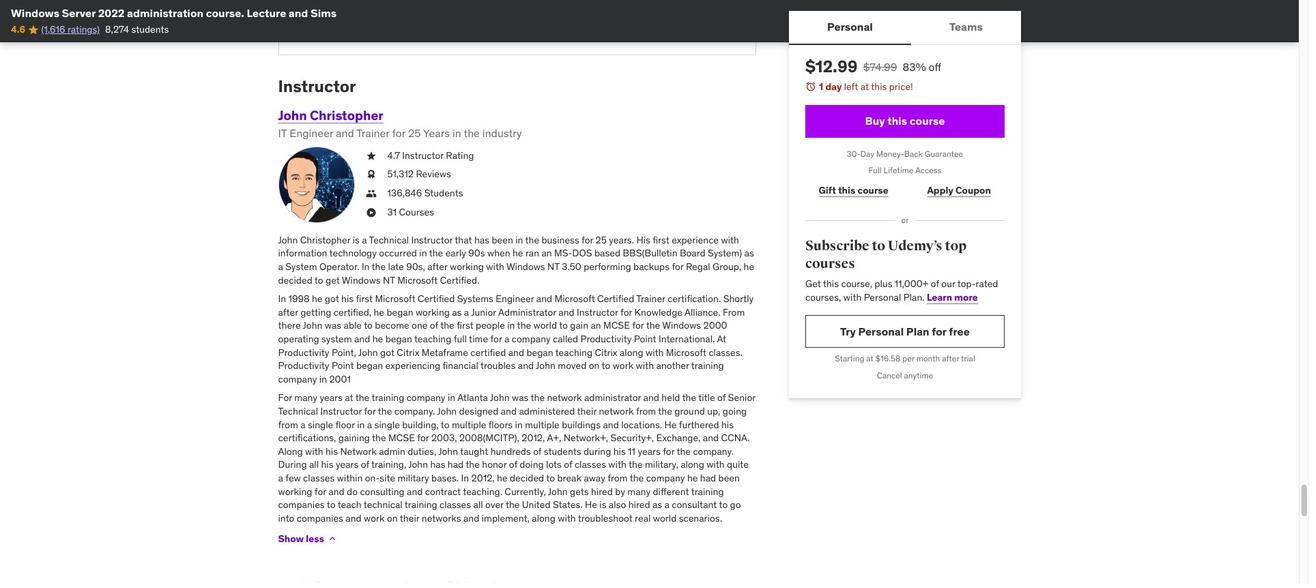 Task type: vqa. For each thing, say whether or not it's contained in the screenshot.
137 results
no



Task type: describe. For each thing, give the bounding box(es) containing it.
do
[[347, 486, 358, 498]]

began left experiencing
[[356, 360, 383, 372]]

of down hundreds
[[509, 459, 517, 471]]

in up gaining on the left
[[357, 419, 365, 431]]

1 horizontal spatial was
[[512, 392, 529, 404]]

for up duties,
[[417, 432, 429, 445]]

for up gaining on the left
[[364, 406, 376, 418]]

administrator
[[498, 306, 556, 319]]

a up gaining on the left
[[367, 419, 372, 431]]

to up "administrator"
[[602, 360, 611, 372]]

his up certified,
[[341, 293, 354, 305]]

with down certifications,
[[305, 446, 323, 458]]

and down teach
[[346, 513, 362, 525]]

0 vertical spatial point
[[634, 333, 657, 345]]

to right able
[[364, 320, 373, 332]]

2 vertical spatial working
[[278, 486, 312, 498]]

1 horizontal spatial has
[[474, 234, 490, 246]]

1 horizontal spatial as
[[653, 499, 662, 511]]

4.7
[[387, 149, 400, 162]]

25 inside john christopher it engineer and trainer for 25 years in the industry
[[408, 127, 421, 140]]

to left teach
[[327, 499, 336, 511]]

try personal plan for free link
[[805, 316, 1005, 349]]

get
[[326, 274, 340, 286]]

exchange,
[[656, 432, 701, 445]]

floors
[[489, 419, 513, 431]]

instructor up "early"
[[411, 234, 453, 246]]

learn more link
[[927, 291, 978, 304]]

136,846 students
[[387, 187, 463, 199]]

0 vertical spatial 2012,
[[522, 432, 545, 445]]

and inside john christopher it engineer and trainer for 25 years in the industry
[[336, 127, 354, 140]]

course for buy this course
[[910, 114, 945, 128]]

0 vertical spatial on
[[589, 360, 600, 372]]

metaframe
[[422, 347, 468, 359]]

getting
[[301, 306, 331, 319]]

2 vertical spatial first
[[457, 320, 474, 332]]

security+,
[[611, 432, 654, 445]]

to left 'get'
[[315, 274, 323, 286]]

course for gift this course
[[858, 184, 889, 196]]

plus
[[875, 278, 892, 290]]

and left sims
[[289, 6, 308, 20]]

he up getting
[[312, 293, 323, 305]]

john down getting
[[303, 320, 323, 332]]

apply coupon
[[927, 184, 991, 196]]

0 horizontal spatial point
[[332, 360, 354, 372]]

left
[[844, 81, 858, 93]]

company up for on the left bottom
[[278, 373, 317, 386]]

subscribe
[[805, 238, 869, 255]]

of up break
[[564, 459, 572, 471]]

0 vertical spatial working
[[450, 261, 484, 273]]

troubleshoot
[[578, 513, 633, 525]]

ms-
[[554, 247, 573, 260]]

show
[[278, 533, 304, 545]]

2 horizontal spatial along
[[681, 459, 704, 471]]

with left 'another'
[[636, 360, 654, 372]]

a down people
[[505, 333, 510, 345]]

this for buy this course
[[887, 114, 907, 128]]

technical
[[364, 499, 403, 511]]

1 vertical spatial productivity
[[278, 347, 329, 359]]

the inside john christopher it engineer and trainer for 25 years in the industry
[[464, 127, 480, 140]]

and up administrator on the bottom left of the page
[[536, 293, 552, 305]]

1 horizontal spatial company.
[[693, 446, 734, 458]]

personal inside 'button'
[[827, 20, 873, 34]]

starting at $16.58 per month after trial cancel anytime
[[835, 354, 975, 381]]

2 vertical spatial in
[[461, 472, 469, 485]]

engineer inside john christopher it engineer and trainer for 25 years in the industry
[[290, 127, 333, 140]]

in left 2001 at left bottom
[[319, 373, 327, 386]]

designed
[[459, 406, 499, 418]]

server
[[62, 6, 96, 20]]

john right point,
[[358, 347, 378, 359]]

reviews
[[416, 168, 451, 181]]

system
[[286, 261, 317, 273]]

1 horizontal spatial along
[[620, 347, 644, 359]]

1 vertical spatial their
[[400, 513, 420, 525]]

based
[[595, 247, 621, 260]]

for up military,
[[663, 446, 675, 458]]

at
[[717, 333, 727, 345]]

and down teaching.
[[464, 513, 480, 525]]

trial
[[961, 354, 975, 364]]

training up consultant at the bottom of page
[[691, 486, 724, 498]]

plan.
[[903, 291, 925, 304]]

in right people
[[507, 320, 515, 332]]

0 horizontal spatial got
[[325, 293, 339, 305]]

0 horizontal spatial on
[[387, 513, 398, 525]]

experience
[[672, 234, 719, 246]]

microsoft up become
[[375, 293, 416, 305]]

rating
[[446, 149, 474, 162]]

to up the called
[[559, 320, 568, 332]]

1998
[[288, 293, 310, 305]]

and down able
[[354, 333, 370, 345]]

1 horizontal spatial classes
[[440, 499, 471, 511]]

0 horizontal spatial had
[[448, 459, 464, 471]]

a up certifications,
[[301, 419, 306, 431]]

0 horizontal spatial mcse
[[388, 432, 415, 445]]

less
[[306, 533, 324, 545]]

0 horizontal spatial was
[[325, 320, 341, 332]]

john christopher is a technical instructor that has been in the business for 25 years. his first experience with information technology occurred in the early 90s when he ran an ms-dos based bbs(bulletin board system) as a system operator. in the late 90s, after working with windows nt 3.50 performing backups for regal group, he decided to get windows nt microsoft certified. in 1998 he got his first microsoft certified systems engineer and microsoft certified trainer certification. shortly after getting certified, he began working as a junior administrator and instructor for knowledge alliance. from there john was able to become one of the first people in the world to gain an mcse for the windows 2000 operating system and he began teaching full time for a company called productivity point international. at productivity point, john got citrix metaframe certified and began teaching citrix along with microsoft classes. productivity point began experiencing financial troubles and john moved on to work with another training company in 2001 for many years at the training company in atlanta john was the network administrator and held the title of senior technical instructor for the company. john designed and administered their network from the ground up, going from a single floor in a single building, to multiple floors in multiple buildings and locations. he furthered his certifications, gaining the mcse for 2003, 2008(mcitp), 2012, a+, network+, security+, exchange, and ccna. along with his network admin duties, john taught hundreds of students during his 11 years for the company. during all his years of training, john has had the honor of doing lots of classes with the military, along with quite a few classes within on-site military bases. in 2012, he decided to break away from the company he had been working for and do consulting and contract teaching. currently, john gets hired by many different training companies to teach technical training classes all over the united states. he is also hired as a consultant to go into companies and work on their networks and implement, along with troubleshoot real world scenarios.
[[278, 234, 756, 525]]

a left "few"
[[278, 472, 283, 485]]

it
[[278, 127, 287, 140]]

began up become
[[387, 306, 413, 319]]

his down certifications,
[[321, 459, 334, 471]]

0 horizontal spatial nt
[[383, 274, 395, 286]]

for down people
[[491, 333, 502, 345]]

$12.99 $74.99 83% off
[[805, 56, 941, 77]]

microsoft down international.
[[666, 347, 707, 359]]

1 horizontal spatial he
[[665, 419, 677, 431]]

3.50
[[562, 261, 582, 273]]

udemy's
[[888, 238, 942, 255]]

teaching.
[[463, 486, 502, 498]]

0 vertical spatial students
[[131, 23, 169, 36]]

with down when
[[486, 261, 504, 273]]

for down board
[[672, 261, 684, 273]]

with left quite
[[707, 459, 725, 471]]

0 vertical spatial decided
[[278, 274, 313, 286]]

in up 90s,
[[419, 247, 427, 260]]

scenarios.
[[679, 513, 722, 525]]

windows down operator.
[[342, 274, 381, 286]]

that
[[455, 234, 472, 246]]

xsmall image for 4.7 instructor rating
[[366, 149, 377, 163]]

and down "furthered"
[[703, 432, 719, 445]]

0 vertical spatial at
[[860, 81, 869, 93]]

he up become
[[374, 306, 384, 319]]

with down during on the bottom left of the page
[[609, 459, 627, 471]]

1 vertical spatial has
[[430, 459, 445, 471]]

within
[[337, 472, 363, 485]]

for left "do" at the bottom left
[[315, 486, 326, 498]]

90s,
[[406, 261, 425, 273]]

windows up 4.6
[[11, 6, 59, 20]]

0 horizontal spatial network
[[547, 392, 582, 404]]

business
[[542, 234, 579, 246]]

instructor up john christopher 'link'
[[278, 76, 356, 97]]

john up designed
[[490, 392, 510, 404]]

apply
[[927, 184, 953, 196]]

john up information
[[278, 234, 298, 246]]

0 vertical spatial productivity
[[581, 333, 632, 345]]

xsmall image for 31 courses
[[366, 206, 377, 219]]

with inside get this course, plus 11,000+ of our top-rated courses, with personal plan.
[[843, 291, 861, 304]]

company down military,
[[646, 472, 685, 485]]

a left system
[[278, 261, 283, 273]]

military,
[[645, 459, 679, 471]]

instructor up gain
[[577, 306, 618, 319]]

1 citrix from the left
[[397, 347, 420, 359]]

try personal plan for free
[[840, 325, 970, 339]]

1 vertical spatial had
[[700, 472, 716, 485]]

for down "knowledge"
[[632, 320, 644, 332]]

over
[[485, 499, 504, 511]]

1 horizontal spatial many
[[628, 486, 651, 498]]

2 vertical spatial personal
[[858, 325, 904, 339]]

try
[[840, 325, 856, 339]]

taught
[[460, 446, 488, 458]]

he down become
[[373, 333, 383, 345]]

consultant
[[672, 499, 717, 511]]

implement,
[[482, 513, 530, 525]]

and left "do" at the bottom left
[[329, 486, 345, 498]]

8,274
[[105, 23, 129, 36]]

certified,
[[334, 306, 371, 319]]

1 vertical spatial teaching
[[556, 347, 593, 359]]

1 vertical spatial years
[[638, 446, 661, 458]]

administered
[[519, 406, 575, 418]]

performing
[[584, 261, 631, 273]]

his left network
[[326, 446, 338, 458]]

2 vertical spatial productivity
[[278, 360, 329, 372]]

personal inside get this course, plus 11,000+ of our top-rated courses, with personal plan.
[[864, 291, 901, 304]]

money-
[[876, 149, 904, 159]]

contract
[[425, 486, 461, 498]]

get this course, plus 11,000+ of our top-rated courses, with personal plan.
[[805, 278, 998, 304]]

0 vertical spatial teaching
[[414, 333, 452, 345]]

0 horizontal spatial classes
[[303, 472, 335, 485]]

top
[[945, 238, 967, 255]]

john up the states.
[[548, 486, 568, 498]]

1 vertical spatial been
[[719, 472, 740, 485]]

get
[[805, 278, 821, 290]]

1 horizontal spatial mcse
[[604, 320, 630, 332]]

1 horizontal spatial network
[[599, 406, 634, 418]]

training,
[[371, 459, 406, 471]]

0 vertical spatial years
[[320, 392, 343, 404]]

held
[[662, 392, 680, 404]]

engineer inside 'john christopher is a technical instructor that has been in the business for 25 years. his first experience with information technology occurred in the early 90s when he ran an ms-dos based bbs(bulletin board system) as a system operator. in the late 90s, after working with windows nt 3.50 performing backups for regal group, he decided to get windows nt microsoft certified. in 1998 he got his first microsoft certified systems engineer and microsoft certified trainer certification. shortly after getting certified, he began working as a junior administrator and instructor for knowledge alliance. from there john was able to become one of the first people in the world to gain an mcse for the windows 2000 operating system and he began teaching full time for a company called productivity point international. at productivity point, john got citrix metaframe certified and began teaching citrix along with microsoft classes. productivity point began experiencing financial troubles and john moved on to work with another training company in 2001 for many years at the training company in atlanta john was the network administrator and held the title of senior technical instructor for the company. john designed and administered their network from the ground up, going from a single floor in a single building, to multiple floors in multiple buildings and locations. he furthered his certifications, gaining the mcse for 2003, 2008(mcitp), 2012, a+, network+, security+, exchange, and ccna. along with his network admin duties, john taught hundreds of students during his 11 years for the company. during all his years of training, john has had the honor of doing lots of classes with the military, along with quite a few classes within on-site military bases. in 2012, he decided to break away from the company he had been working for and do consulting and contract teaching. currently, john gets hired by many different training companies to teach technical training classes all over the united states. he is also hired as a consultant to go into companies and work on their networks and implement, along with troubleshoot real world scenarios.'
[[496, 293, 534, 305]]

1 vertical spatial companies
[[297, 513, 343, 525]]

month
[[916, 354, 940, 364]]

he right group,
[[744, 261, 755, 273]]

to inside subscribe to udemy's top courses
[[872, 238, 885, 255]]

personal button
[[789, 11, 911, 44]]

1 vertical spatial from
[[278, 419, 298, 431]]

xsmall image inside show less button
[[327, 534, 338, 545]]

another
[[656, 360, 689, 372]]

began down the called
[[527, 347, 553, 359]]

for up dos
[[582, 234, 593, 246]]

with up 'another'
[[646, 347, 664, 359]]

with down the states.
[[558, 513, 576, 525]]

become
[[375, 320, 409, 332]]

1 vertical spatial is
[[600, 499, 607, 511]]

away
[[584, 472, 605, 485]]

gaining
[[339, 432, 370, 445]]

0 horizontal spatial hired
[[591, 486, 613, 498]]

2 horizontal spatial from
[[636, 406, 656, 418]]

0 horizontal spatial is
[[353, 234, 360, 246]]

a down systems
[[464, 306, 469, 319]]

he down honor
[[497, 472, 508, 485]]

instructor up floor
[[320, 406, 362, 418]]

1 vertical spatial 2012,
[[471, 472, 495, 485]]

windows server 2022 administration course. lecture and sims
[[11, 6, 337, 20]]

when
[[487, 247, 510, 260]]

2 vertical spatial years
[[336, 459, 359, 471]]

2 single from the left
[[375, 419, 400, 431]]

in inside john christopher it engineer and trainer for 25 years in the industry
[[453, 127, 461, 140]]

this for gift this course
[[838, 184, 856, 196]]

microsoft up gain
[[555, 293, 595, 305]]

john left moved
[[536, 360, 556, 372]]

0 horizontal spatial work
[[364, 513, 385, 525]]

and down military
[[407, 486, 423, 498]]

0 horizontal spatial all
[[309, 459, 319, 471]]

day
[[825, 81, 842, 93]]

for left free
[[932, 325, 946, 339]]

0 horizontal spatial an
[[542, 247, 552, 260]]

price!
[[889, 81, 913, 93]]

2 multiple from the left
[[525, 419, 560, 431]]

into
[[278, 513, 295, 525]]

training down classes.
[[691, 360, 724, 372]]

0 horizontal spatial company.
[[394, 406, 435, 418]]

classes.
[[709, 347, 743, 359]]

8,274 students
[[105, 23, 169, 36]]

to up the 2003,
[[441, 419, 450, 431]]

0 horizontal spatial as
[[452, 306, 462, 319]]

certifications,
[[278, 432, 336, 445]]

0 vertical spatial as
[[745, 247, 754, 260]]

1 vertical spatial all
[[473, 499, 483, 511]]

1 vertical spatial first
[[356, 293, 373, 305]]

25 inside 'john christopher is a technical instructor that has been in the business for 25 years. his first experience with information technology occurred in the early 90s when he ran an ms-dos based bbs(bulletin board system) as a system operator. in the late 90s, after working with windows nt 3.50 performing backups for regal group, he decided to get windows nt microsoft certified. in 1998 he got his first microsoft certified systems engineer and microsoft certified trainer certification. shortly after getting certified, he began working as a junior administrator and instructor for knowledge alliance. from there john was able to become one of the first people in the world to gain an mcse for the windows 2000 operating system and he began teaching full time for a company called productivity point international. at productivity point, john got citrix metaframe certified and began teaching citrix along with microsoft classes. productivity point began experiencing financial troubles and john moved on to work with another training company in 2001 for many years at the training company in atlanta john was the network administrator and held the title of senior technical instructor for the company. john designed and administered their network from the ground up, going from a single floor in a single building, to multiple floors in multiple buildings and locations. he furthered his certifications, gaining the mcse for 2003, 2008(mcitp), 2012, a+, network+, security+, exchange, and ccna. along with his network admin duties, john taught hundreds of students during his 11 years for the company. during all his years of training, john has had the honor of doing lots of classes with the military, along with quite a few classes within on-site military bases. in 2012, he decided to break away from the company he had been working for and do consulting and contract teaching. currently, john gets hired by many different training companies to teach technical training classes all over the united states. he is also hired as a consultant to go into companies and work on their networks and implement, along with troubleshoot real world scenarios.'
[[596, 234, 607, 246]]

site
[[380, 472, 395, 485]]

tab list containing personal
[[789, 11, 1021, 45]]

2 vertical spatial from
[[608, 472, 628, 485]]

a up technology
[[362, 234, 367, 246]]

in left atlanta
[[448, 392, 456, 404]]

0 vertical spatial first
[[653, 234, 670, 246]]

networks
[[422, 513, 461, 525]]

1 vertical spatial technical
[[278, 406, 318, 418]]

with up 'system)'
[[721, 234, 739, 246]]

students inside 'john christopher is a technical instructor that has been in the business for 25 years. his first experience with information technology occurred in the early 90s when he ran an ms-dos based bbs(bulletin board system) as a system operator. in the late 90s, after working with windows nt 3.50 performing backups for regal group, he decided to get windows nt microsoft certified. in 1998 he got his first microsoft certified systems engineer and microsoft certified trainer certification. shortly after getting certified, he began working as a junior administrator and instructor for knowledge alliance. from there john was able to become one of the first people in the world to gain an mcse for the windows 2000 operating system and he began teaching full time for a company called productivity point international. at productivity point, john got citrix metaframe certified and began teaching citrix along with microsoft classes. productivity point began experiencing financial troubles and john moved on to work with another training company in 2001 for many years at the training company in atlanta john was the network administrator and held the title of senior technical instructor for the company. john designed and administered their network from the ground up, going from a single floor in a single building, to multiple floors in multiple buildings and locations. he furthered his certifications, gaining the mcse for 2003, 2008(mcitp), 2012, a+, network+, security+, exchange, and ccna. along with his network admin duties, john taught hundreds of students during his 11 years for the company. during all his years of training, john has had the honor of doing lots of classes with the military, along with quite a few classes within on-site military bases. in 2012, he decided to break away from the company he had been working for and do consulting and contract teaching. currently, john gets hired by many different training companies to teach technical training classes all over the united states. he is also hired as a consultant to go into companies and work on their networks and implement, along with troubleshoot real world scenarios.'
[[544, 446, 581, 458]]

1 vertical spatial world
[[653, 513, 677, 525]]

for
[[278, 392, 292, 404]]

0 horizontal spatial after
[[278, 306, 298, 319]]

1 single from the left
[[308, 419, 333, 431]]

1 certified from the left
[[418, 293, 455, 305]]

2022
[[98, 6, 125, 20]]

he left the ran
[[513, 247, 523, 260]]

also
[[609, 499, 626, 511]]

training up networks
[[405, 499, 437, 511]]

0 horizontal spatial been
[[492, 234, 513, 246]]

windows down the ran
[[507, 261, 545, 273]]

0 vertical spatial technical
[[369, 234, 409, 246]]

of right one
[[430, 320, 438, 332]]

free
[[949, 325, 970, 339]]



Task type: locate. For each thing, give the bounding box(es) containing it.
christopher inside 'john christopher is a technical instructor that has been in the business for 25 years. his first experience with information technology occurred in the early 90s when he ran an ms-dos based bbs(bulletin board system) as a system operator. in the late 90s, after working with windows nt 3.50 performing backups for regal group, he decided to get windows nt microsoft certified. in 1998 he got his first microsoft certified systems engineer and microsoft certified trainer certification. shortly after getting certified, he began working as a junior administrator and instructor for knowledge alliance. from there john was able to become one of the first people in the world to gain an mcse for the windows 2000 operating system and he began teaching full time for a company called productivity point international. at productivity point, john got citrix metaframe certified and began teaching citrix along with microsoft classes. productivity point began experiencing financial troubles and john moved on to work with another training company in 2001 for many years at the training company in atlanta john was the network administrator and held the title of senior technical instructor for the company. john designed and administered their network from the ground up, going from a single floor in a single building, to multiple floors in multiple buildings and locations. he furthered his certifications, gaining the mcse for 2003, 2008(mcitp), 2012, a+, network+, security+, exchange, and ccna. along with his network admin duties, john taught hundreds of students during his 11 years for the company. during all his years of training, john has had the honor of doing lots of classes with the military, along with quite a few classes within on-site military bases. in 2012, he decided to break away from the company he had been working for and do consulting and contract teaching. currently, john gets hired by many different training companies to teach technical training classes all over the united states. he is also hired as a consultant to go into companies and work on their networks and implement, along with troubleshoot real world scenarios.'
[[300, 234, 350, 246]]

1 horizontal spatial in
[[362, 261, 370, 273]]

his left 11 at the bottom of page
[[614, 446, 626, 458]]

productivity
[[581, 333, 632, 345], [278, 347, 329, 359], [278, 360, 329, 372]]

90s
[[469, 247, 485, 260]]

on-
[[365, 472, 380, 485]]

0 vertical spatial trainer
[[356, 127, 390, 140]]

0 horizontal spatial along
[[532, 513, 556, 525]]

engineer down john christopher 'link'
[[290, 127, 333, 140]]

or
[[901, 215, 909, 225]]

their up buildings
[[577, 406, 597, 418]]

military
[[398, 472, 429, 485]]

1 vertical spatial decided
[[510, 472, 544, 485]]

occurred
[[379, 247, 417, 260]]

(1,616
[[41, 23, 65, 36]]

called
[[553, 333, 578, 345]]

1 vertical spatial after
[[278, 306, 298, 319]]

and left held
[[644, 392, 659, 404]]

this inside get this course, plus 11,000+ of our top-rated courses, with personal plan.
[[823, 278, 839, 290]]

as down systems
[[452, 306, 462, 319]]

0 horizontal spatial citrix
[[397, 347, 420, 359]]

and up floors
[[501, 406, 517, 418]]

0 horizontal spatial from
[[278, 419, 298, 431]]

1 vertical spatial in
[[278, 293, 286, 305]]

network down "administrator"
[[599, 406, 634, 418]]

0 horizontal spatial course
[[858, 184, 889, 196]]

in left business
[[516, 234, 523, 246]]

trainer up 4.7
[[356, 127, 390, 140]]

network up administered
[[547, 392, 582, 404]]

51,312
[[387, 168, 414, 181]]

2 horizontal spatial after
[[942, 354, 959, 364]]

a down different
[[665, 499, 670, 511]]

buildings
[[562, 419, 601, 431]]

in right years
[[453, 127, 461, 140]]

dos
[[573, 247, 592, 260]]

at
[[860, 81, 869, 93], [866, 354, 873, 364], [345, 392, 353, 404]]

1 horizontal spatial point
[[634, 333, 657, 345]]

this inside 'buy this course' "button"
[[887, 114, 907, 128]]

with down course,
[[843, 291, 861, 304]]

personal up $12.99
[[827, 20, 873, 34]]

first up bbs(bulletin
[[653, 234, 670, 246]]

christopher inside john christopher it engineer and trainer for 25 years in the industry
[[310, 107, 384, 123]]

course down full
[[858, 184, 889, 196]]

engineer
[[290, 127, 333, 140], [496, 293, 534, 305]]

trainer inside john christopher it engineer and trainer for 25 years in the industry
[[356, 127, 390, 140]]

john up the 2003,
[[437, 406, 457, 418]]

0 vertical spatial companies
[[278, 499, 325, 511]]

1 vertical spatial network
[[599, 406, 634, 418]]

began
[[387, 306, 413, 319], [385, 333, 412, 345], [527, 347, 553, 359], [356, 360, 383, 372]]

for left "knowledge"
[[621, 306, 632, 319]]

this for get this course, plus 11,000+ of our top-rated courses, with personal plan.
[[823, 278, 839, 290]]

john up "it"
[[278, 107, 307, 123]]

mcse up admin
[[388, 432, 415, 445]]

course
[[910, 114, 945, 128], [858, 184, 889, 196]]

in left 1998
[[278, 293, 286, 305]]

decided down system
[[278, 274, 313, 286]]

hired
[[591, 486, 613, 498], [629, 499, 650, 511]]

0 vertical spatial christopher
[[310, 107, 384, 123]]

1
[[819, 81, 823, 93]]

is
[[353, 234, 360, 246], [600, 499, 607, 511]]

2 vertical spatial xsmall image
[[327, 534, 338, 545]]

learn
[[927, 291, 952, 304]]

decided up currently,
[[510, 472, 544, 485]]

was up system
[[325, 320, 341, 332]]

nt
[[548, 261, 560, 273], [383, 274, 395, 286]]

years
[[423, 127, 450, 140]]

0 vertical spatial got
[[325, 293, 339, 305]]

of down network
[[361, 459, 369, 471]]

along down "knowledge"
[[620, 347, 644, 359]]

teams button
[[911, 11, 1021, 44]]

0 vertical spatial along
[[620, 347, 644, 359]]

top-
[[957, 278, 976, 290]]

on
[[589, 360, 600, 372], [387, 513, 398, 525]]

1 xsmall image from the top
[[366, 149, 377, 163]]

full
[[868, 165, 882, 176]]

companies up into
[[278, 499, 325, 511]]

first up certified,
[[356, 293, 373, 305]]

network
[[547, 392, 582, 404], [599, 406, 634, 418]]

$16.58
[[875, 354, 900, 364]]

1 multiple from the left
[[452, 419, 486, 431]]

trainer up "knowledge"
[[637, 293, 666, 305]]

2 certified from the left
[[597, 293, 635, 305]]

and
[[289, 6, 308, 20], [336, 127, 354, 140], [536, 293, 552, 305], [559, 306, 575, 319], [354, 333, 370, 345], [508, 347, 524, 359], [518, 360, 534, 372], [644, 392, 659, 404], [501, 406, 517, 418], [603, 419, 619, 431], [703, 432, 719, 445], [329, 486, 345, 498], [407, 486, 423, 498], [346, 513, 362, 525], [464, 513, 480, 525]]

xsmall image
[[366, 149, 377, 163], [366, 206, 377, 219]]

0 horizontal spatial teaching
[[414, 333, 452, 345]]

at inside 'john christopher is a technical instructor that has been in the business for 25 years. his first experience with information technology occurred in the early 90s when he ran an ms-dos based bbs(bulletin board system) as a system operator. in the late 90s, after working with windows nt 3.50 performing backups for regal group, he decided to get windows nt microsoft certified. in 1998 he got his first microsoft certified systems engineer and microsoft certified trainer certification. shortly after getting certified, he began working as a junior administrator and instructor for knowledge alliance. from there john was able to become one of the first people in the world to gain an mcse for the windows 2000 operating system and he began teaching full time for a company called productivity point international. at productivity point, john got citrix metaframe certified and began teaching citrix along with microsoft classes. productivity point began experiencing financial troubles and john moved on to work with another training company in 2001 for many years at the training company in atlanta john was the network administrator and held the title of senior technical instructor for the company. john designed and administered their network from the ground up, going from a single floor in a single building, to multiple floors in multiple buildings and locations. he furthered his certifications, gaining the mcse for 2003, 2008(mcitp), 2012, a+, network+, security+, exchange, and ccna. along with his network admin duties, john taught hundreds of students during his 11 years for the company. during all his years of training, john has had the honor of doing lots of classes with the military, along with quite a few classes within on-site military bases. in 2012, he decided to break away from the company he had been working for and do consulting and contract teaching. currently, john gets hired by many different training companies to teach technical training classes all over the united states. he is also hired as a consultant to go into companies and work on their networks and implement, along with troubleshoot real world scenarios.'
[[345, 392, 353, 404]]

0 vertical spatial all
[[309, 459, 319, 471]]

1 vertical spatial xsmall image
[[366, 187, 377, 200]]

xsmall image for 51,312 reviews
[[366, 168, 377, 182]]

has
[[474, 234, 490, 246], [430, 459, 445, 471]]

1 vertical spatial 25
[[596, 234, 607, 246]]

windows up international.
[[662, 320, 701, 332]]

hundreds
[[491, 446, 531, 458]]

guarantee
[[925, 149, 963, 159]]

lifetime
[[884, 165, 914, 176]]

2000
[[704, 320, 728, 332]]

working up certified. in the top left of the page
[[450, 261, 484, 273]]

furthered
[[679, 419, 719, 431]]

backups
[[634, 261, 670, 273]]

xsmall image for 136,846 students
[[366, 187, 377, 200]]

john christopher image
[[278, 147, 355, 223]]

1 horizontal spatial students
[[544, 446, 581, 458]]

got down 'get'
[[325, 293, 339, 305]]

0 horizontal spatial he
[[585, 499, 597, 511]]

few
[[286, 472, 301, 485]]

1 horizontal spatial nt
[[548, 261, 560, 273]]

0 vertical spatial in
[[362, 261, 370, 273]]

1 vertical spatial mcse
[[388, 432, 415, 445]]

1 vertical spatial work
[[364, 513, 385, 525]]

operator.
[[320, 261, 359, 273]]

1 horizontal spatial 25
[[596, 234, 607, 246]]

technical up the occurred
[[369, 234, 409, 246]]

coupon
[[955, 184, 991, 196]]

john christopher it engineer and trainer for 25 years in the industry
[[278, 107, 522, 140]]

0 vertical spatial work
[[613, 360, 634, 372]]

lecture
[[247, 6, 286, 20]]

full
[[454, 333, 467, 345]]

as right 'system)'
[[745, 247, 754, 260]]

course up back at the top of page
[[910, 114, 945, 128]]

plan
[[906, 325, 929, 339]]

is up troubleshoot
[[600, 499, 607, 511]]

0 vertical spatial he
[[665, 419, 677, 431]]

for up 4.7
[[392, 127, 406, 140]]

1 horizontal spatial an
[[591, 320, 601, 332]]

on down the technical
[[387, 513, 398, 525]]

all
[[309, 459, 319, 471], [473, 499, 483, 511]]

0 vertical spatial many
[[294, 392, 318, 404]]

courses
[[399, 206, 434, 218]]

early
[[446, 247, 466, 260]]

2012, left a+,
[[522, 432, 545, 445]]

0 vertical spatial after
[[428, 261, 448, 273]]

for inside john christopher it engineer and trainer for 25 years in the industry
[[392, 127, 406, 140]]

1 vertical spatial an
[[591, 320, 601, 332]]

course inside "button"
[[910, 114, 945, 128]]

locations.
[[621, 419, 662, 431]]

able
[[344, 320, 362, 332]]

1 horizontal spatial work
[[613, 360, 634, 372]]

1 vertical spatial on
[[387, 513, 398, 525]]

technical down for on the left bottom
[[278, 406, 318, 418]]

1 vertical spatial working
[[416, 306, 450, 319]]

christopher for john christopher it engineer and trainer for 25 years in the industry
[[310, 107, 384, 123]]

total:
[[295, 13, 326, 30]]

admin
[[379, 446, 405, 458]]

got
[[325, 293, 339, 305], [380, 347, 395, 359]]

1 vertical spatial xsmall image
[[366, 206, 377, 219]]

his down the going
[[722, 419, 734, 431]]

1 vertical spatial as
[[452, 306, 462, 319]]

and up troubles
[[508, 347, 524, 359]]

our
[[941, 278, 955, 290]]

2 vertical spatial after
[[942, 354, 959, 364]]

quite
[[727, 459, 749, 471]]

years up within
[[336, 459, 359, 471]]

1 vertical spatial trainer
[[637, 293, 666, 305]]

1 vertical spatial at
[[866, 354, 873, 364]]

christopher for john christopher is a technical instructor that has been in the business for 25 years. his first experience with information technology occurred in the early 90s when he ran an ms-dos based bbs(bulletin board system) as a system operator. in the late 90s, after working with windows nt 3.50 performing backups for regal group, he decided to get windows nt microsoft certified. in 1998 he got his first microsoft certified systems engineer and microsoft certified trainer certification. shortly after getting certified, he began working as a junior administrator and instructor for knowledge alliance. from there john was able to become one of the first people in the world to gain an mcse for the windows 2000 operating system and he began teaching full time for a company called productivity point international. at productivity point, john got citrix metaframe certified and began teaching citrix along with microsoft classes. productivity point began experiencing financial troubles and john moved on to work with another training company in 2001 for many years at the training company in atlanta john was the network administrator and held the title of senior technical instructor for the company. john designed and administered their network from the ground up, going from a single floor in a single building, to multiple floors in multiple buildings and locations. he furthered his certifications, gaining the mcse for 2003, 2008(mcitp), 2012, a+, network+, security+, exchange, and ccna. along with his network admin duties, john taught hundreds of students during his 11 years for the company. during all his years of training, john has had the honor of doing lots of classes with the military, along with quite a few classes within on-site military bases. in 2012, he decided to break away from the company he had been working for and do consulting and contract teaching. currently, john gets hired by many different training companies to teach technical training classes all over the united states. he is also hired as a consultant to go into companies and work on their networks and implement, along with troubleshoot real world scenarios.
[[300, 234, 350, 246]]

1 vertical spatial he
[[585, 499, 597, 511]]

to left go
[[719, 499, 728, 511]]

of inside get this course, plus 11,000+ of our top-rated courses, with personal plan.
[[931, 278, 939, 290]]

xsmall image left the 136,846
[[366, 187, 377, 200]]

0 vertical spatial been
[[492, 234, 513, 246]]

this inside gift this course link
[[838, 184, 856, 196]]

citrix
[[397, 347, 420, 359], [595, 347, 618, 359]]

mcse right gain
[[604, 320, 630, 332]]

single
[[308, 419, 333, 431], [375, 419, 400, 431]]

2 horizontal spatial first
[[653, 234, 670, 246]]

after inside starting at $16.58 per month after trial cancel anytime
[[942, 354, 959, 364]]

microsoft down 90s,
[[397, 274, 438, 286]]

company. up building,
[[394, 406, 435, 418]]

been down quite
[[719, 472, 740, 485]]

1 horizontal spatial single
[[375, 419, 400, 431]]

from
[[723, 306, 745, 319]]

0 horizontal spatial multiple
[[452, 419, 486, 431]]

john
[[278, 107, 307, 123], [278, 234, 298, 246], [303, 320, 323, 332], [358, 347, 378, 359], [536, 360, 556, 372], [490, 392, 510, 404], [437, 406, 457, 418], [438, 446, 458, 458], [408, 459, 428, 471], [548, 486, 568, 498]]

tab list
[[789, 11, 1021, 45]]

been
[[492, 234, 513, 246], [719, 472, 740, 485]]

0 vertical spatial xsmall image
[[366, 149, 377, 163]]

gets
[[570, 486, 589, 498]]

buy
[[865, 114, 885, 128]]

companies
[[278, 499, 325, 511], [297, 513, 343, 525]]

2 citrix from the left
[[595, 347, 618, 359]]

their down the technical
[[400, 513, 420, 525]]

1 vertical spatial classes
[[303, 472, 335, 485]]

to
[[872, 238, 885, 255], [315, 274, 323, 286], [364, 320, 373, 332], [559, 320, 568, 332], [602, 360, 611, 372], [441, 419, 450, 431], [546, 472, 555, 485], [327, 499, 336, 511], [719, 499, 728, 511]]

2 vertical spatial along
[[532, 513, 556, 525]]

world right real
[[653, 513, 677, 525]]

training
[[691, 360, 724, 372], [372, 392, 404, 404], [691, 486, 724, 498], [405, 499, 437, 511]]

1 vertical spatial engineer
[[496, 293, 534, 305]]

teaching up 'metaframe'
[[414, 333, 452, 345]]

1 vertical spatial was
[[512, 392, 529, 404]]

2012, up teaching.
[[471, 472, 495, 485]]

along
[[278, 446, 303, 458]]

$40.97
[[329, 13, 372, 30]]

he down gets
[[585, 499, 597, 511]]

0 horizontal spatial technical
[[278, 406, 318, 418]]

0 horizontal spatial 25
[[408, 127, 421, 140]]

company up building,
[[407, 392, 446, 404]]

training down experiencing
[[372, 392, 404, 404]]

this down $74.99
[[871, 81, 887, 93]]

in down technology
[[362, 261, 370, 273]]

first up full
[[457, 320, 474, 332]]

had up consultant at the bottom of page
[[700, 472, 716, 485]]

1 vertical spatial along
[[681, 459, 704, 471]]

john inside john christopher it engineer and trainer for 25 years in the industry
[[278, 107, 307, 123]]

11
[[628, 446, 636, 458]]

atlanta
[[458, 392, 488, 404]]

1 horizontal spatial from
[[608, 472, 628, 485]]

0 vertical spatial is
[[353, 234, 360, 246]]

board
[[680, 247, 706, 260]]

0 vertical spatial world
[[534, 320, 557, 332]]

1 horizontal spatial got
[[380, 347, 395, 359]]

information
[[278, 247, 327, 260]]

0 vertical spatial company.
[[394, 406, 435, 418]]

first
[[653, 234, 670, 246], [356, 293, 373, 305], [457, 320, 474, 332]]

of up doing
[[533, 446, 542, 458]]

at inside starting at $16.58 per month after trial cancel anytime
[[866, 354, 873, 364]]

1 horizontal spatial certified
[[597, 293, 635, 305]]

buy this course
[[865, 114, 945, 128]]

2008(mcitp),
[[459, 432, 519, 445]]

1 horizontal spatial had
[[700, 472, 716, 485]]

trainer inside 'john christopher is a technical instructor that has been in the business for 25 years. his first experience with information technology occurred in the early 90s when he ran an ms-dos based bbs(bulletin board system) as a system operator. in the late 90s, after working with windows nt 3.50 performing backups for regal group, he decided to get windows nt microsoft certified. in 1998 he got his first microsoft certified systems engineer and microsoft certified trainer certification. shortly after getting certified, he began working as a junior administrator and instructor for knowledge alliance. from there john was able to become one of the first people in the world to gain an mcse for the windows 2000 operating system and he began teaching full time for a company called productivity point international. at productivity point, john got citrix metaframe certified and began teaching citrix along with microsoft classes. productivity point began experiencing financial troubles and john moved on to work with another training company in 2001 for many years at the training company in atlanta john was the network administrator and held the title of senior technical instructor for the company. john designed and administered their network from the ground up, going from a single floor in a single building, to multiple floors in multiple buildings and locations. he furthered his certifications, gaining the mcse for 2003, 2008(mcitp), 2012, a+, network+, security+, exchange, and ccna. along with his network admin duties, john taught hundreds of students during his 11 years for the company. during all his years of training, john has had the honor of doing lots of classes with the military, along with quite a few classes within on-site military bases. in 2012, he decided to break away from the company he had been working for and do consulting and contract teaching. currently, john gets hired by many different training companies to teach technical training classes all over the united states. he is also hired as a consultant to go into companies and work on their networks and implement, along with troubleshoot real world scenarios.'
[[637, 293, 666, 305]]

rated
[[976, 278, 998, 290]]

1 horizontal spatial their
[[577, 406, 597, 418]]

1 vertical spatial nt
[[383, 274, 395, 286]]

30-day money-back guarantee full lifetime access
[[847, 149, 963, 176]]

students
[[131, 23, 169, 36], [544, 446, 581, 458]]

and up gain
[[559, 306, 575, 319]]

xsmall image right less
[[327, 534, 338, 545]]

john down the 2003,
[[438, 446, 458, 458]]

consulting
[[360, 486, 405, 498]]

access
[[915, 165, 941, 176]]

buy this course button
[[805, 105, 1005, 138]]

0 horizontal spatial single
[[308, 419, 333, 431]]

0 vertical spatial classes
[[575, 459, 606, 471]]

as down different
[[653, 499, 662, 511]]

working up one
[[416, 306, 450, 319]]

he up different
[[687, 472, 698, 485]]

john down duties,
[[408, 459, 428, 471]]

0 vertical spatial xsmall image
[[366, 168, 377, 182]]

1 vertical spatial company.
[[693, 446, 734, 458]]

from up by
[[608, 472, 628, 485]]

mcse
[[604, 320, 630, 332], [388, 432, 415, 445]]

and up security+,
[[603, 419, 619, 431]]

citrix up experiencing
[[397, 347, 420, 359]]

xsmall image
[[366, 168, 377, 182], [366, 187, 377, 200], [327, 534, 338, 545]]

work
[[613, 360, 634, 372], [364, 513, 385, 525]]

0 horizontal spatial many
[[294, 392, 318, 404]]

1 horizontal spatial hired
[[629, 499, 650, 511]]

people
[[476, 320, 505, 332]]

instructor up the 51,312 reviews
[[402, 149, 444, 162]]

0 horizontal spatial trainer
[[356, 127, 390, 140]]

2 xsmall image from the top
[[366, 206, 377, 219]]

classes right "few"
[[303, 472, 335, 485]]

alarm image
[[805, 81, 816, 92]]

began down become
[[385, 333, 412, 345]]

0 vertical spatial had
[[448, 459, 464, 471]]

back
[[904, 149, 923, 159]]

0 vertical spatial has
[[474, 234, 490, 246]]

had up bases.
[[448, 459, 464, 471]]

time
[[469, 333, 488, 345]]

after left the trial
[[942, 354, 959, 364]]

had
[[448, 459, 464, 471], [700, 472, 716, 485]]

single up certifications,
[[308, 419, 333, 431]]



